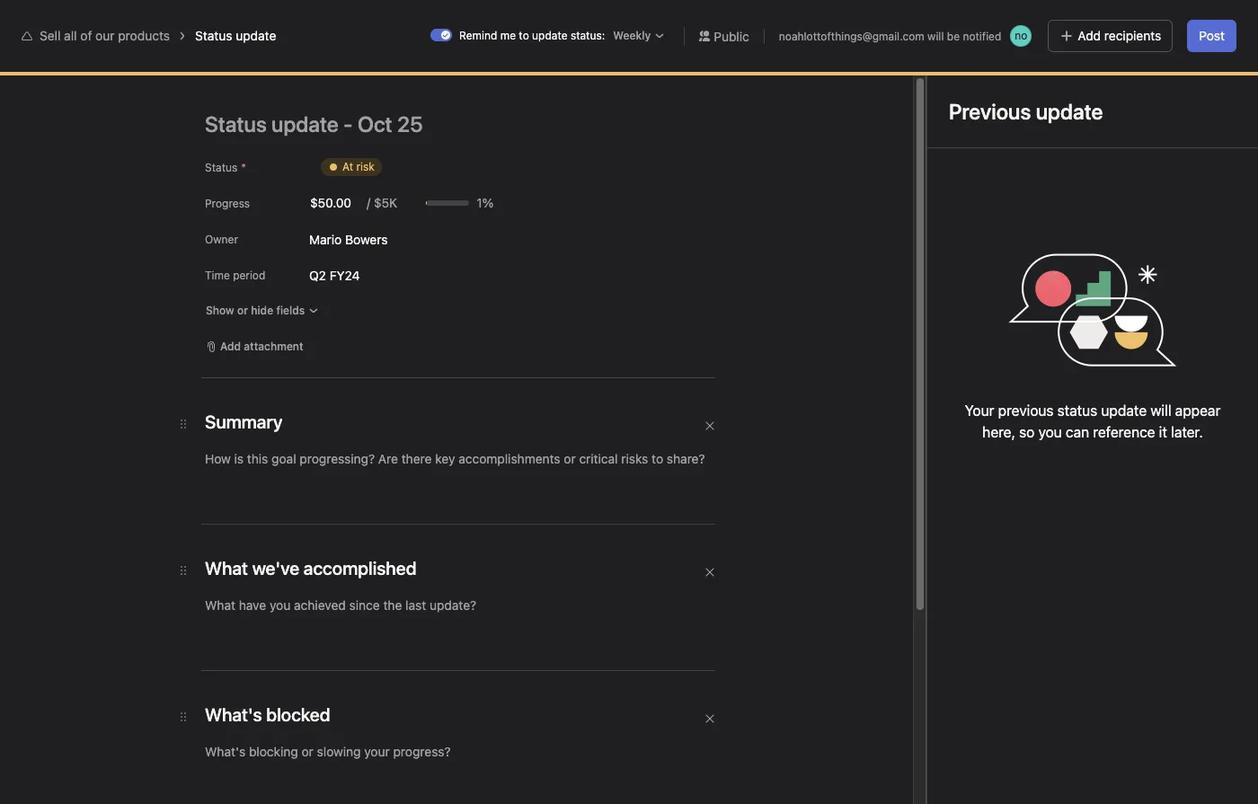 Task type: vqa. For each thing, say whether or not it's contained in the screenshot.
trial?
yes



Task type: describe. For each thing, give the bounding box(es) containing it.
product
[[547, 73, 587, 87]]

status for status *
[[205, 161, 237, 174]]

search
[[448, 13, 488, 29]]

status for status update
[[195, 28, 232, 43]]

what
[[291, 73, 316, 87]]

later.
[[1171, 424, 1203, 440]]

the
[[528, 73, 544, 87]]

can inside go to survey banner
[[463, 73, 481, 87]]

date
[[1020, 563, 1043, 576]]

public
[[714, 28, 749, 44]]

set a custom due date button
[[922, 561, 1048, 579]]

fields
[[276, 304, 305, 317]]

parent
[[926, 631, 960, 644]]

no
[[1015, 29, 1027, 42]]

set a custom due date
[[927, 563, 1043, 576]]

add recipients button
[[1048, 20, 1173, 52]]

risk
[[356, 160, 375, 173]]

Section title text field
[[205, 410, 283, 435]]

search button
[[417, 7, 848, 36]]

owner
[[205, 233, 238, 246]]

*
[[241, 161, 246, 174]]

my workspace goals
[[295, 110, 413, 125]]

days
[[932, 21, 956, 34]]

1 vertical spatial time
[[926, 499, 952, 512]]

users.
[[631, 73, 662, 87]]

of for our products
[[350, 129, 367, 150]]

be
[[947, 29, 960, 43]]

0 vertical spatial time
[[205, 269, 230, 282]]

post
[[1199, 28, 1225, 43]]

remove section image for what we've accomplished text field
[[704, 567, 715, 578]]

weekly button
[[609, 27, 670, 45]]

for
[[590, 73, 604, 87]]

1 vertical spatial time period
[[926, 499, 988, 512]]

reference
[[1093, 424, 1155, 440]]

description
[[329, 514, 406, 530]]

recipients
[[1104, 28, 1161, 43]]

about this goal
[[926, 283, 1048, 304]]

Section title text field
[[205, 556, 416, 581]]

add for add attachment
[[220, 340, 241, 353]]

0 horizontal spatial to
[[383, 73, 393, 87]]

mario
[[309, 231, 342, 247]]

sell all of our products
[[40, 28, 170, 43]]

0 horizontal spatial update
[[236, 28, 276, 43]]

accountable
[[926, 393, 998, 408]]

set
[[927, 563, 944, 576]]

sell for sell all of our products
[[40, 28, 61, 43]]

owner
[[956, 326, 991, 341]]

left
[[959, 21, 976, 34]]

1%
[[476, 195, 494, 210]]

previous update
[[949, 99, 1103, 124]]

send feedback
[[926, 705, 1002, 719]]

you inside 'your previous status update will appear here, so you can reference it later.'
[[1038, 424, 1062, 440]]

noahlottofthings@gmail.com will be notified
[[779, 29, 1001, 43]]

add for add billing info
[[1115, 14, 1135, 28]]

workspace
[[316, 110, 378, 125]]

1 horizontal spatial period
[[954, 499, 988, 512]]

Title of update text field
[[205, 104, 744, 144]]

our
[[95, 28, 115, 43]]

goal
[[926, 326, 952, 341]]

0 horizontal spatial time period
[[205, 269, 265, 282]]

what's for what's the status?
[[329, 279, 387, 300]]

update for your previous status update will appear here, so you can reference it later.
[[1101, 403, 1147, 419]]

all for our
[[64, 28, 77, 43]]

weekly
[[613, 29, 651, 42]]

you inside go to survey banner
[[362, 73, 380, 87]]

a
[[947, 563, 953, 576]]

remind
[[459, 29, 497, 42]]

add recipients
[[1078, 28, 1161, 43]]

it
[[1159, 424, 1167, 440]]

our products
[[371, 129, 475, 150]]

hide
[[251, 304, 273, 317]]

due
[[998, 563, 1017, 576]]

what's in my trial? button
[[987, 9, 1096, 34]]

progress
[[205, 197, 250, 210]]

what's the status?
[[329, 279, 480, 300]]

q2 fy24
[[309, 267, 360, 283]]

feedback
[[955, 705, 1002, 719]]

about
[[926, 283, 975, 304]]

$5k
[[374, 195, 397, 210]]

at
[[342, 160, 353, 173]]

here,
[[982, 424, 1015, 440]]



Task type: locate. For each thing, give the bounding box(es) containing it.
30 days left
[[916, 21, 976, 34]]

1 remove section image from the top
[[704, 421, 715, 431]]

in
[[1033, 14, 1042, 28]]

to right the me
[[519, 29, 529, 42]]

1 horizontal spatial so
[[1019, 424, 1035, 440]]

what's up no
[[995, 14, 1030, 28]]

update
[[236, 28, 276, 43], [532, 29, 568, 42], [1101, 403, 1147, 419]]

survey
[[1147, 63, 1185, 78]]

new
[[607, 73, 628, 87]]

search list box
[[417, 7, 848, 36]]

will
[[927, 29, 944, 43], [1151, 403, 1171, 419]]

period
[[233, 269, 265, 282], [954, 499, 988, 512]]

asana
[[396, 73, 427, 87]]

all down workspace
[[328, 129, 346, 150]]

my
[[295, 110, 312, 125]]

/ $5k
[[367, 195, 397, 210]]

mario bowers
[[309, 231, 388, 247]]

or
[[237, 304, 248, 317]]

2 horizontal spatial update
[[1101, 403, 1147, 419]]

1 horizontal spatial time
[[926, 499, 952, 512]]

remind me to update status:
[[459, 29, 605, 42]]

show or hide fields
[[206, 304, 305, 317]]

1 vertical spatial will
[[1151, 403, 1171, 419]]

hide sidebar image
[[23, 14, 38, 29]]

2 horizontal spatial add
[[1115, 14, 1135, 28]]

0 horizontal spatial all
[[64, 28, 77, 43]]

what's for what's in my trial?
[[995, 14, 1030, 28]]

will inside 'your previous status update will appear here, so you can reference it later.'
[[1151, 403, 1171, 419]]

go
[[1112, 63, 1128, 78]]

me
[[500, 29, 516, 42]]

1 vertical spatial goals
[[963, 631, 991, 644]]

can right we at top
[[463, 73, 481, 87]]

0 horizontal spatial what's
[[329, 279, 387, 300]]

0 vertical spatial status
[[195, 28, 232, 43]]

go to survey banner
[[216, 44, 1258, 98]]

what's right q2
[[329, 279, 387, 300]]

0 horizontal spatial period
[[233, 269, 265, 282]]

1 vertical spatial remove section image
[[704, 567, 715, 578]]

what's inside button
[[995, 14, 1030, 28]]

0 vertical spatial you
[[362, 73, 380, 87]]

0 vertical spatial all
[[64, 28, 77, 43]]

accountable team
[[926, 393, 1031, 408]]

home
[[47, 61, 81, 76]]

goals right parent
[[963, 631, 991, 644]]

we
[[445, 73, 460, 87]]

status left *
[[205, 161, 237, 174]]

sell for sell all of our products
[[295, 129, 324, 150]]

1 horizontal spatial time period
[[926, 499, 988, 512]]

notified
[[963, 29, 1001, 43]]

noahlottofthings@gmail.com
[[779, 29, 924, 43]]

update for remind me to update status:
[[532, 29, 568, 42]]

you right the brought
[[362, 73, 380, 87]]

0 vertical spatial of
[[80, 28, 92, 43]]

no button
[[1001, 23, 1034, 49]]

your previous status update will appear here, so you can reference it later.
[[965, 403, 1221, 440]]

period up the custom
[[954, 499, 988, 512]]

share what brought you to asana so we can improve the product for new users.
[[259, 73, 662, 87]]

2 horizontal spatial to
[[1132, 63, 1143, 78]]

1 vertical spatial of
[[350, 129, 367, 150]]

remove section image
[[704, 713, 715, 724]]

my
[[1045, 14, 1060, 28]]

$50.00 text field
[[298, 187, 363, 219]]

0 horizontal spatial you
[[362, 73, 380, 87]]

1 vertical spatial can
[[1066, 424, 1089, 440]]

all for our products
[[328, 129, 346, 150]]

0 horizontal spatial will
[[927, 29, 944, 43]]

products
[[118, 28, 170, 43]]

will up it
[[1151, 403, 1171, 419]]

update up reference
[[1101, 403, 1147, 419]]

all
[[64, 28, 77, 43], [328, 129, 346, 150]]

0 horizontal spatial time
[[205, 269, 230, 282]]

status update
[[195, 28, 276, 43]]

this goal
[[979, 283, 1048, 304]]

1 horizontal spatial of
[[350, 129, 367, 150]]

sell all of our products
[[295, 129, 475, 150]]

all up home
[[64, 28, 77, 43]]

period up "show or hide fields"
[[233, 269, 265, 282]]

show or hide fields button
[[198, 298, 327, 323]]

0 vertical spatial time period
[[205, 269, 265, 282]]

1 horizontal spatial update
[[532, 29, 568, 42]]

previous
[[998, 403, 1054, 419]]

0 vertical spatial can
[[463, 73, 481, 87]]

share
[[259, 73, 288, 87]]

remove section image
[[704, 421, 715, 431], [704, 567, 715, 578]]

sell right 'hide sidebar' "image"
[[40, 28, 61, 43]]

30
[[916, 21, 929, 34]]

update inside 'your previous status update will appear here, so you can reference it later.'
[[1101, 403, 1147, 419]]

can down status
[[1066, 424, 1089, 440]]

go to survey
[[1112, 63, 1185, 78]]

at risk
[[342, 160, 375, 173]]

of down my workspace goals link
[[350, 129, 367, 150]]

1 vertical spatial period
[[954, 499, 988, 512]]

dismiss image
[[1217, 64, 1231, 78]]

status right the products
[[195, 28, 232, 43]]

add inside dropdown button
[[220, 340, 241, 353]]

1 vertical spatial sell
[[295, 129, 324, 150]]

0 horizontal spatial add
[[220, 340, 241, 353]]

1 horizontal spatial what's
[[995, 14, 1030, 28]]

at risk button
[[309, 151, 393, 183]]

status
[[1057, 403, 1097, 419]]

add for add recipients
[[1078, 28, 1101, 43]]

0 horizontal spatial sell
[[40, 28, 61, 43]]

my workspace goals link
[[295, 108, 413, 128]]

1 vertical spatial you
[[1038, 424, 1062, 440]]

status *
[[205, 161, 246, 174]]

1 vertical spatial so
[[1019, 424, 1035, 440]]

info
[[1172, 14, 1191, 28]]

time up show
[[205, 269, 230, 282]]

add attachment button
[[198, 334, 311, 359]]

can
[[463, 73, 481, 87], [1066, 424, 1089, 440]]

status
[[195, 28, 232, 43], [205, 161, 237, 174]]

update left the status: at the top
[[532, 29, 568, 42]]

1 horizontal spatial will
[[1151, 403, 1171, 419]]

0 vertical spatial what's
[[995, 14, 1030, 28]]

goal owner
[[926, 326, 991, 341]]

0 vertical spatial will
[[927, 29, 944, 43]]

time period up or
[[205, 269, 265, 282]]

0 horizontal spatial of
[[80, 28, 92, 43]]

q2
[[309, 267, 326, 283]]

to
[[519, 29, 529, 42], [1132, 63, 1143, 78], [383, 73, 393, 87]]

1 horizontal spatial all
[[328, 129, 346, 150]]

you
[[362, 73, 380, 87], [1038, 424, 1062, 440]]

of left our
[[80, 28, 92, 43]]

1 horizontal spatial can
[[1066, 424, 1089, 440]]

0 vertical spatial period
[[233, 269, 265, 282]]

1 vertical spatial all
[[328, 129, 346, 150]]

your
[[965, 403, 994, 419]]

1 horizontal spatial to
[[519, 29, 529, 42]]

status:
[[571, 29, 605, 42]]

Section title text field
[[205, 703, 330, 728]]

so
[[430, 73, 442, 87], [1019, 424, 1035, 440]]

1 vertical spatial what's
[[329, 279, 387, 300]]

0 horizontal spatial so
[[430, 73, 442, 87]]

home link
[[11, 55, 205, 84]]

attachment
[[244, 340, 303, 353]]

to right the go
[[1132, 63, 1143, 78]]

1 horizontal spatial add
[[1078, 28, 1101, 43]]

0 vertical spatial sell
[[40, 28, 61, 43]]

1 vertical spatial status
[[205, 161, 237, 174]]

update up share
[[236, 28, 276, 43]]

0 horizontal spatial goals
[[382, 110, 413, 125]]

1 horizontal spatial you
[[1038, 424, 1062, 440]]

sell down "my"
[[295, 129, 324, 150]]

to left asana
[[383, 73, 393, 87]]

0 vertical spatial remove section image
[[704, 421, 715, 431]]

remove section image for summary text field
[[704, 421, 715, 431]]

0 vertical spatial so
[[430, 73, 442, 87]]

Goal name text field
[[315, 191, 1145, 256]]

switch
[[430, 29, 452, 41]]

custom
[[956, 563, 995, 576]]

add
[[1115, 14, 1135, 28], [1078, 28, 1101, 43], [220, 340, 241, 353]]

will left be
[[927, 29, 944, 43]]

what's in my trial?
[[995, 14, 1088, 28]]

so left we at top
[[430, 73, 442, 87]]

goals
[[382, 110, 413, 125], [963, 631, 991, 644]]

fy24
[[330, 267, 360, 283]]

0 horizontal spatial can
[[463, 73, 481, 87]]

you down the previous
[[1038, 424, 1062, 440]]

so down the previous
[[1019, 424, 1035, 440]]

post button
[[1187, 20, 1236, 52]]

send
[[926, 705, 952, 719]]

1 horizontal spatial goals
[[963, 631, 991, 644]]

so inside go to survey banner
[[430, 73, 442, 87]]

projects element
[[0, 286, 216, 379]]

0 vertical spatial goals
[[382, 110, 413, 125]]

what's
[[995, 14, 1030, 28], [329, 279, 387, 300]]

the status?
[[391, 279, 480, 300]]

time up the "set"
[[926, 499, 952, 512]]

brought
[[319, 73, 359, 87]]

can inside 'your previous status update will appear here, so you can reference it later.'
[[1066, 424, 1089, 440]]

so inside 'your previous status update will appear here, so you can reference it later.'
[[1019, 424, 1035, 440]]

team
[[1002, 393, 1031, 408]]

of
[[80, 28, 92, 43], [350, 129, 367, 150]]

to inside go to survey button
[[1132, 63, 1143, 78]]

of for our
[[80, 28, 92, 43]]

2 remove section image from the top
[[704, 567, 715, 578]]

time period up a
[[926, 499, 988, 512]]

add billing info button
[[1107, 9, 1199, 34]]

1 horizontal spatial sell
[[295, 129, 324, 150]]

billing
[[1138, 14, 1169, 28]]

goals up sell all of our products
[[382, 110, 413, 125]]



